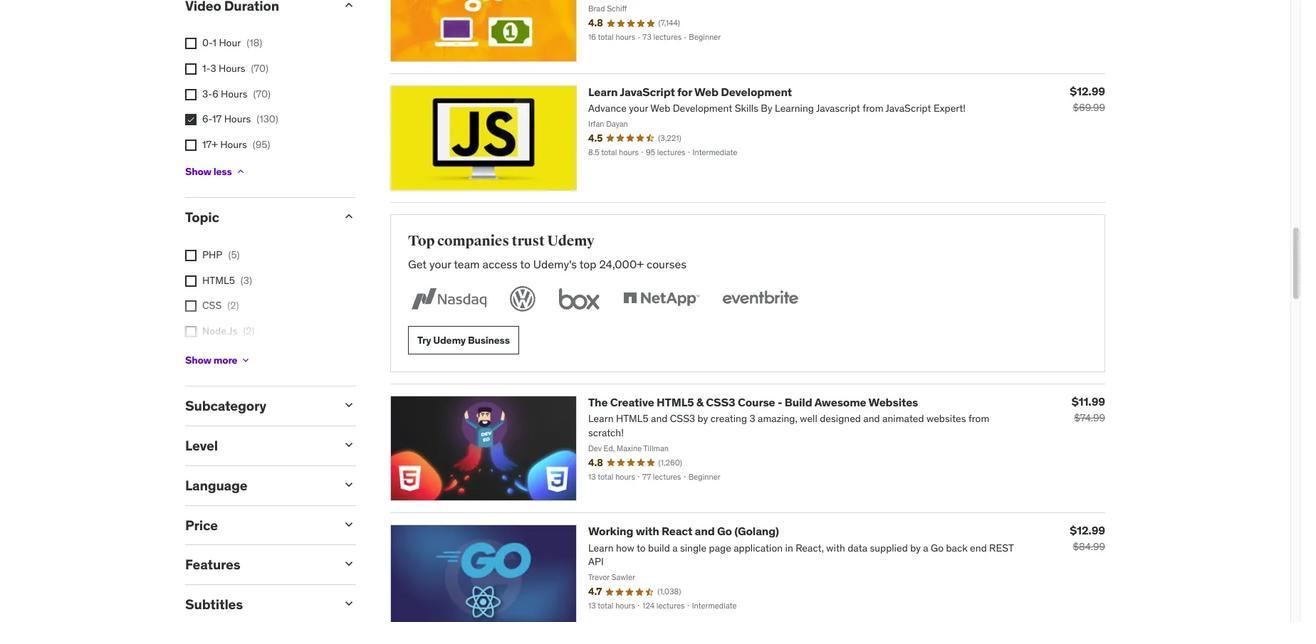 Task type: locate. For each thing, give the bounding box(es) containing it.
html5 (3)
[[202, 274, 252, 287]]

xsmall image left the 0-
[[185, 38, 197, 49]]

html5 left &
[[657, 395, 694, 410]]

node.js (2)
[[202, 325, 255, 338]]

show
[[185, 165, 211, 178], [185, 354, 211, 367]]

show left the less
[[185, 165, 211, 178]]

1 vertical spatial (2)
[[243, 325, 255, 338]]

(2) right 'css'
[[227, 299, 239, 312]]

1 vertical spatial $12.99
[[1070, 524, 1106, 538]]

(3)
[[241, 274, 252, 287]]

node.js
[[202, 325, 237, 338]]

css
[[202, 299, 222, 312]]

1 vertical spatial (70)
[[253, 87, 271, 100]]

$12.99 $84.99
[[1070, 524, 1106, 554]]

3
[[210, 62, 216, 75]]

7 small image from the top
[[342, 597, 356, 611]]

(130)
[[257, 113, 278, 125]]

0 horizontal spatial udemy
[[433, 334, 466, 347]]

(2) right node.js
[[243, 325, 255, 338]]

$69.99
[[1073, 101, 1106, 114]]

php (5)
[[202, 249, 240, 262]]

xsmall image right more at bottom left
[[240, 355, 252, 366]]

$11.99
[[1072, 395, 1106, 409]]

with
[[636, 525, 659, 539]]

xsmall image
[[185, 63, 197, 75], [235, 166, 246, 178], [185, 250, 197, 262], [185, 275, 197, 287], [185, 301, 197, 312], [185, 326, 197, 338], [240, 355, 252, 366]]

eventbrite image
[[720, 284, 801, 315]]

react left and
[[662, 525, 693, 539]]

xsmall image right the less
[[235, 166, 246, 178]]

(70) down (18)
[[251, 62, 269, 75]]

5 small image from the top
[[342, 518, 356, 532]]

xsmall image for 0-
[[185, 38, 197, 49]]

1-3 hours (70)
[[202, 62, 269, 75]]

development
[[721, 85, 792, 99]]

the
[[588, 395, 608, 410]]

(2)
[[227, 299, 239, 312], [243, 325, 255, 338]]

1
[[213, 37, 217, 49]]

1 show from the top
[[185, 165, 211, 178]]

hours right 3
[[219, 62, 245, 75]]

xsmall image left node.js
[[185, 326, 197, 338]]

0 vertical spatial udemy
[[547, 232, 595, 250]]

0 vertical spatial (70)
[[251, 62, 269, 75]]

show left more at bottom left
[[185, 354, 211, 367]]

udemy up udemy's
[[547, 232, 595, 250]]

business
[[468, 334, 510, 347]]

3 xsmall image from the top
[[185, 114, 197, 125]]

$12.99 up $69.99
[[1070, 84, 1106, 98]]

css (2)
[[202, 299, 239, 312]]

hours right 17
[[224, 113, 251, 125]]

(70)
[[251, 62, 269, 75], [253, 87, 271, 100]]

react
[[202, 350, 228, 363], [662, 525, 693, 539]]

xsmall image left 17+
[[185, 139, 197, 151]]

css3
[[706, 395, 736, 410]]

top
[[580, 257, 597, 271]]

udemy right try
[[433, 334, 466, 347]]

html5
[[202, 274, 235, 287], [657, 395, 694, 410]]

0 vertical spatial (2)
[[227, 299, 239, 312]]

hour
[[219, 37, 241, 49]]

1 xsmall image from the top
[[185, 38, 197, 49]]

the creative html5 & css3 course - build awesome websites link
[[588, 395, 918, 410]]

show for show more
[[185, 354, 211, 367]]

2 $12.99 from the top
[[1070, 524, 1106, 538]]

4 xsmall image from the top
[[185, 139, 197, 151]]

react left js
[[202, 350, 228, 363]]

$74.99
[[1074, 412, 1106, 425]]

1 horizontal spatial (2)
[[243, 325, 255, 338]]

$12.99
[[1070, 84, 1106, 98], [1070, 524, 1106, 538]]

hours
[[219, 62, 245, 75], [221, 87, 248, 100], [224, 113, 251, 125], [220, 138, 247, 151]]

3 small image from the top
[[342, 438, 356, 452]]

xsmall image left 3-
[[185, 89, 197, 100]]

more
[[213, 354, 237, 367]]

small image
[[342, 0, 356, 12], [342, 210, 356, 224], [342, 438, 356, 452], [342, 478, 356, 492], [342, 518, 356, 532], [342, 557, 356, 572], [342, 597, 356, 611]]

netapp image
[[620, 284, 702, 315]]

4 small image from the top
[[342, 478, 356, 492]]

subtitles button
[[185, 596, 331, 613]]

learn
[[588, 85, 618, 99]]

xsmall image left 'css'
[[185, 301, 197, 312]]

websites
[[869, 395, 918, 410]]

1 horizontal spatial html5
[[657, 395, 694, 410]]

working with react and go (golang) link
[[588, 525, 779, 539]]

get
[[408, 257, 427, 271]]

topic
[[185, 209, 219, 226]]

(2) for css (2)
[[227, 299, 239, 312]]

24,000+
[[599, 257, 644, 271]]

build
[[785, 395, 813, 410]]

2 small image from the top
[[342, 210, 356, 224]]

0 horizontal spatial (2)
[[227, 299, 239, 312]]

the creative html5 & css3 course - build awesome websites
[[588, 395, 918, 410]]

0 vertical spatial react
[[202, 350, 228, 363]]

1 vertical spatial html5
[[657, 395, 694, 410]]

6 small image from the top
[[342, 557, 356, 572]]

features
[[185, 557, 240, 574]]

team
[[454, 257, 480, 271]]

0 vertical spatial $12.99
[[1070, 84, 1106, 98]]

0 horizontal spatial html5
[[202, 274, 235, 287]]

nasdaq image
[[408, 284, 490, 315]]

0 horizontal spatial react
[[202, 350, 228, 363]]

top
[[408, 232, 435, 250]]

xsmall image left 1-
[[185, 63, 197, 75]]

hours right the 6
[[221, 87, 248, 100]]

xsmall image left php
[[185, 250, 197, 262]]

subcategory
[[185, 398, 266, 415]]

0-
[[202, 37, 213, 49]]

xsmall image
[[185, 38, 197, 49], [185, 89, 197, 100], [185, 114, 197, 125], [185, 139, 197, 151]]

6-
[[202, 113, 212, 125]]

xsmall image left 6-
[[185, 114, 197, 125]]

1 vertical spatial react
[[662, 525, 693, 539]]

small image for price
[[342, 518, 356, 532]]

html5 up the css (2) in the left of the page
[[202, 274, 235, 287]]

try
[[417, 334, 431, 347]]

1 horizontal spatial udemy
[[547, 232, 595, 250]]

&
[[697, 395, 704, 410]]

1 vertical spatial show
[[185, 354, 211, 367]]

features button
[[185, 557, 331, 574]]

language
[[185, 477, 247, 494]]

1 $12.99 from the top
[[1070, 84, 1106, 98]]

show less
[[185, 165, 232, 178]]

2 show from the top
[[185, 354, 211, 367]]

$84.99
[[1073, 541, 1106, 554]]

show more
[[185, 354, 237, 367]]

0 vertical spatial html5
[[202, 274, 235, 287]]

0 vertical spatial show
[[185, 165, 211, 178]]

topic button
[[185, 209, 331, 226]]

$12.99 up $84.99
[[1070, 524, 1106, 538]]

price
[[185, 517, 218, 534]]

(70) up (130)
[[253, 87, 271, 100]]

xsmall image left html5 (3)
[[185, 275, 197, 287]]

try udemy business link
[[408, 326, 519, 355]]

2 xsmall image from the top
[[185, 89, 197, 100]]



Task type: vqa. For each thing, say whether or not it's contained in the screenshot.
and
yes



Task type: describe. For each thing, give the bounding box(es) containing it.
price button
[[185, 517, 331, 534]]

language button
[[185, 477, 331, 494]]

web
[[695, 85, 719, 99]]

show for show less
[[185, 165, 211, 178]]

less
[[213, 165, 232, 178]]

17+ hours (95)
[[202, 138, 270, 151]]

$12.99 for learn javascript for web development
[[1070, 84, 1106, 98]]

hours for 6-17 hours
[[224, 113, 251, 125]]

xsmall image inside show less button
[[235, 166, 246, 178]]

show less button
[[185, 158, 246, 186]]

(95)
[[253, 138, 270, 151]]

show more button
[[185, 346, 252, 375]]

for
[[677, 85, 692, 99]]

trust
[[512, 232, 545, 250]]

working
[[588, 525, 634, 539]]

(5)
[[228, 249, 240, 262]]

xsmall image for 1-3 hours (70)
[[185, 63, 197, 75]]

udemy's
[[533, 257, 577, 271]]

xsmall image for css (2)
[[185, 301, 197, 312]]

javascript
[[620, 85, 675, 99]]

creative
[[610, 395, 654, 410]]

js
[[230, 350, 241, 363]]

xsmall image for 3-
[[185, 89, 197, 100]]

hours right 17+
[[220, 138, 247, 151]]

working with react and go (golang)
[[588, 525, 779, 539]]

(golang)
[[735, 525, 779, 539]]

small image for features
[[342, 557, 356, 572]]

small image
[[342, 398, 356, 413]]

course
[[738, 395, 775, 410]]

react js
[[202, 350, 241, 363]]

17
[[212, 113, 222, 125]]

1 vertical spatial udemy
[[433, 334, 466, 347]]

learn javascript for web development
[[588, 85, 792, 99]]

try udemy business
[[417, 334, 510, 347]]

learn javascript for web development link
[[588, 85, 792, 99]]

xsmall image for 6-
[[185, 114, 197, 125]]

subcategory button
[[185, 398, 331, 415]]

your
[[430, 257, 451, 271]]

6
[[212, 87, 218, 100]]

0-1 hour (18)
[[202, 37, 262, 49]]

1-
[[202, 62, 210, 75]]

and
[[695, 525, 715, 539]]

xsmall image inside 'show more' button
[[240, 355, 252, 366]]

level
[[185, 437, 218, 454]]

3-
[[202, 87, 212, 100]]

top companies trust udemy get your team access to udemy's top 24,000+ courses
[[408, 232, 687, 271]]

udemy inside top companies trust udemy get your team access to udemy's top 24,000+ courses
[[547, 232, 595, 250]]

$12.99 for working with react and go (golang)
[[1070, 524, 1106, 538]]

small image for language
[[342, 478, 356, 492]]

volkswagen image
[[507, 284, 539, 315]]

companies
[[437, 232, 509, 250]]

hours for 3-6 hours
[[221, 87, 248, 100]]

xsmall image for php (5)
[[185, 250, 197, 262]]

(70) for 3-6 hours (70)
[[253, 87, 271, 100]]

small image for subtitles
[[342, 597, 356, 611]]

(18)
[[247, 37, 262, 49]]

access
[[483, 257, 518, 271]]

go
[[717, 525, 732, 539]]

$12.99 $69.99
[[1070, 84, 1106, 114]]

courses
[[647, 257, 687, 271]]

small image for level
[[342, 438, 356, 452]]

level button
[[185, 437, 331, 454]]

hours for 1-3 hours
[[219, 62, 245, 75]]

subtitles
[[185, 596, 243, 613]]

6-17 hours (130)
[[202, 113, 278, 125]]

xsmall image for 17+
[[185, 139, 197, 151]]

box image
[[556, 284, 603, 315]]

1 horizontal spatial react
[[662, 525, 693, 539]]

(2) for node.js (2)
[[243, 325, 255, 338]]

-
[[778, 395, 782, 410]]

xsmall image for html5 (3)
[[185, 275, 197, 287]]

small image for topic
[[342, 210, 356, 224]]

awesome
[[815, 395, 867, 410]]

(70) for 1-3 hours (70)
[[251, 62, 269, 75]]

to
[[520, 257, 531, 271]]

xsmall image for node.js (2)
[[185, 326, 197, 338]]

php
[[202, 249, 223, 262]]

17+
[[202, 138, 218, 151]]

3-6 hours (70)
[[202, 87, 271, 100]]

1 small image from the top
[[342, 0, 356, 12]]

$11.99 $74.99
[[1072, 395, 1106, 425]]



